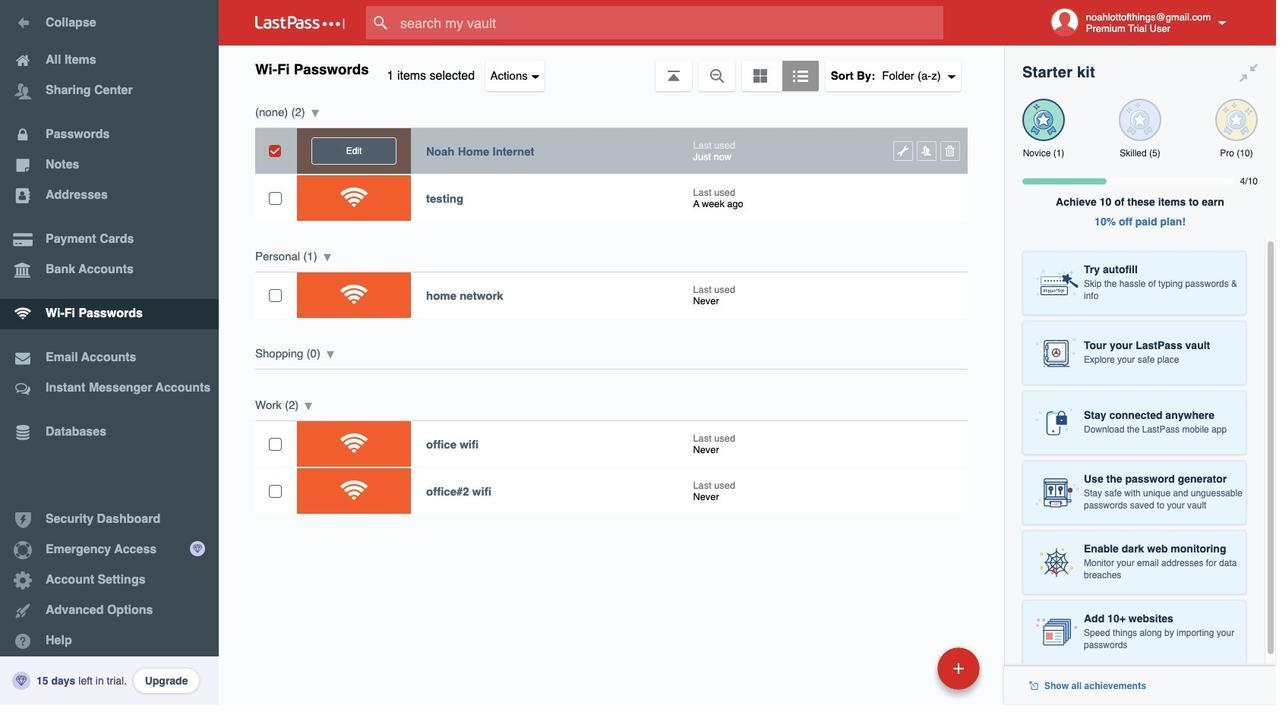 Task type: describe. For each thing, give the bounding box(es) containing it.
new item navigation
[[833, 643, 989, 706]]

new item element
[[833, 647, 985, 690]]

lastpass image
[[255, 16, 345, 30]]



Task type: locate. For each thing, give the bounding box(es) containing it.
Search search field
[[366, 6, 973, 39]]

search my vault text field
[[366, 6, 973, 39]]

main navigation navigation
[[0, 0, 219, 706]]

vault options navigation
[[219, 46, 1004, 91]]



